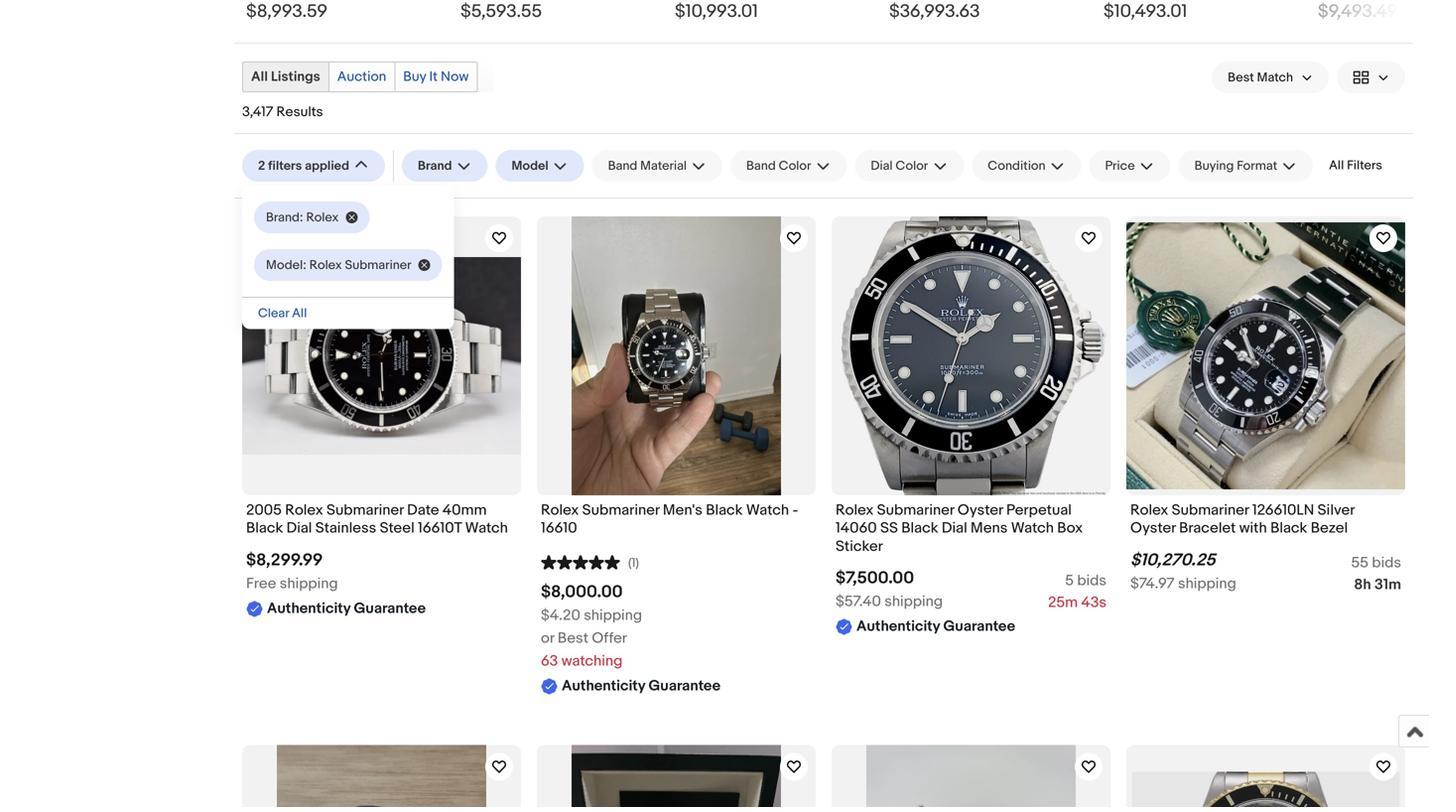 Task type: vqa. For each thing, say whether or not it's contained in the screenshot.
Record corresponding to Victrola VTA-240B-ESP-SDF Metropolitan Record Player Brow
no



Task type: describe. For each thing, give the bounding box(es) containing it.
rolex submariner 126610ln silver oyster bracelet with black bezel
[[1131, 501, 1355, 537]]

$8,000.00
[[541, 582, 623, 603]]

rolex inside the rolex submariner oyster perpetual 14060 ss black dial mens watch box sticker
[[836, 501, 874, 519]]

16610t
[[418, 519, 462, 537]]

stainless
[[315, 519, 376, 537]]

rolex submariner 126610ln silver oyster bracelet with black bezel image
[[1127, 222, 1406, 489]]

63
[[541, 652, 558, 670]]

auction
[[337, 69, 387, 85]]

rolex submariner 126610ln silver oyster bracelet with black bezel link
[[1131, 501, 1402, 543]]

16610
[[541, 519, 577, 537]]

rolex inside brand: rolex link
[[306, 210, 339, 225]]

rolex submariner 16613 image
[[1127, 772, 1406, 807]]

listings
[[271, 69, 320, 85]]

rolex inside model: rolex submariner link
[[309, 257, 342, 273]]

43s
[[1082, 594, 1107, 612]]

authenticity guarantee for $7,500.00
[[857, 618, 1016, 636]]

box
[[1058, 519, 1083, 537]]

filters
[[1347, 158, 1383, 173]]

$4.20
[[541, 607, 581, 624]]

55
[[1352, 554, 1369, 572]]

2 filters applied button
[[242, 150, 385, 182]]

$8,000.00 $4.20 shipping or best offer 63 watching
[[541, 582, 642, 670]]

rolex submariner oyster perpetual 14060 ss black dial mens watch box sticker
[[836, 501, 1083, 555]]

free
[[246, 575, 276, 593]]

-
[[793, 501, 799, 519]]

perpetual
[[1007, 501, 1072, 519]]

watch inside 2005 rolex submariner date 40mm black dial stainless steel 16610t watch
[[465, 519, 508, 537]]

submariner inside 2005 rolex submariner date 40mm black dial stainless steel 16610t watch
[[327, 501, 404, 519]]

watching
[[562, 652, 623, 670]]

$8,993.59 link
[[246, 0, 445, 22]]

55 bids $74.97 shipping
[[1131, 554, 1402, 593]]

shipping inside 5 bids $57.40 shipping
[[885, 593, 943, 611]]

submariner for rolex submariner men's black watch - 16610
[[582, 501, 660, 519]]

$10,993.01 link
[[675, 0, 874, 22]]

$5,593.55 link
[[461, 0, 659, 22]]

1989 rolex submariner date 40mm black dial rubber strap watch 16610 b+p papers image
[[867, 745, 1076, 807]]

offer
[[592, 629, 627, 647]]

rolex submariner oyster perpetual 14060 ss black dial mens watch box sticker link
[[836, 501, 1107, 561]]

bezel
[[1311, 519, 1348, 537]]

black inside 2005 rolex submariner date 40mm black dial stainless steel 16610t watch
[[246, 519, 283, 537]]

rolex inside rolex submariner men's black watch - 16610
[[541, 501, 579, 519]]

2005 rolex submariner date 40mm black dial stainless steel 16610t watch link
[[246, 501, 517, 543]]

25m 43s
[[1049, 594, 1107, 612]]

shipping inside 55 bids $74.97 shipping
[[1178, 575, 1237, 593]]

rolex submariner men's black watch - 16610 image
[[572, 216, 781, 495]]

sticker
[[836, 538, 883, 555]]

authenticity for $7,500.00
[[857, 618, 940, 636]]

$36,993.63 link
[[890, 0, 1088, 22]]

2 vertical spatial all
[[292, 306, 307, 321]]

$10,993.01
[[675, 1, 758, 22]]

(1) link
[[541, 553, 639, 571]]

it
[[429, 69, 438, 85]]

all listings link
[[243, 63, 328, 91]]

or
[[541, 629, 554, 647]]

brand:
[[266, 210, 303, 225]]

dial inside the rolex submariner oyster perpetual 14060 ss black dial mens watch box sticker
[[942, 519, 968, 537]]

black inside rolex submariner 126610ln silver oyster bracelet with black bezel
[[1271, 519, 1308, 537]]

black inside the rolex submariner oyster perpetual 14060 ss black dial mens watch box sticker
[[902, 519, 939, 537]]

filters
[[268, 158, 302, 174]]

clear all
[[258, 306, 307, 321]]

tap to watch item - rolex submariner 16613 image
[[1370, 753, 1398, 781]]

shipping inside $8,299.99 free shipping
[[280, 575, 338, 593]]

submariner up clear all link
[[345, 257, 412, 273]]

guarantee for $8,000.00
[[649, 677, 721, 695]]

guarantee for $7,500.00
[[944, 618, 1016, 636]]

0 vertical spatial guarantee
[[354, 600, 426, 617]]

buy
[[403, 69, 426, 85]]

tap to watch item - vintage rolex crystal retainer ring submariner 1680 5512 5513 tudor 9401 9411 image
[[485, 753, 513, 781]]

bids for 55 bids $74.97 shipping
[[1372, 554, 1402, 572]]

model: rolex submariner link
[[254, 249, 442, 281]]

with
[[1240, 519, 1268, 537]]

tap to watch item - rolex submariner men's black watch - 16610 image
[[780, 224, 808, 252]]

2 filters applied
[[258, 158, 349, 174]]

rolex submariner oyster perpetual 14060 ss black dial mens watch box sticker image
[[837, 216, 1106, 495]]

bracelet
[[1180, 519, 1236, 537]]

brand: rolex
[[266, 210, 339, 225]]

clear
[[258, 306, 289, 321]]

$10,270.25
[[1131, 550, 1216, 571]]

silver
[[1318, 501, 1355, 519]]

2
[[258, 158, 265, 174]]

$9,493.49
[[1318, 1, 1398, 22]]

steel
[[380, 519, 415, 537]]



Task type: locate. For each thing, give the bounding box(es) containing it.
dial up $8,299.99
[[287, 519, 312, 537]]

$8,299.99
[[246, 550, 323, 571]]

rolex submariner men's black watch - 16610
[[541, 501, 799, 537]]

submariner inside rolex submariner men's black watch - 16610
[[582, 501, 660, 519]]

8h
[[1355, 576, 1372, 594]]

1 vertical spatial bids
[[1078, 572, 1107, 590]]

rolex up '14060'
[[836, 501, 874, 519]]

$10,493.01
[[1104, 1, 1188, 22]]

bids inside 5 bids $57.40 shipping
[[1078, 572, 1107, 590]]

buy it now link
[[395, 63, 477, 91]]

all filters button
[[1322, 150, 1391, 181]]

watch inside the rolex submariner oyster perpetual 14060 ss black dial mens watch box sticker
[[1011, 519, 1054, 537]]

guarantee down 5 bids $57.40 shipping
[[944, 618, 1016, 636]]

all up 3,417
[[251, 69, 268, 85]]

$8,299.99 free shipping
[[246, 550, 338, 593]]

25m
[[1049, 594, 1078, 612]]

5
[[1066, 572, 1074, 590]]

1 horizontal spatial guarantee
[[649, 677, 721, 695]]

submariner inside the rolex submariner oyster perpetual 14060 ss black dial mens watch box sticker
[[877, 501, 955, 519]]

applied
[[305, 158, 349, 174]]

2 horizontal spatial guarantee
[[944, 618, 1016, 636]]

best
[[558, 629, 589, 647]]

guarantee up rolex no date submariner 14060m 40mm steel f serial - excellent image
[[649, 677, 721, 695]]

all listings
[[251, 69, 320, 85]]

2 horizontal spatial all
[[1330, 158, 1345, 173]]

clear all link
[[242, 298, 454, 329]]

dial left mens on the bottom
[[942, 519, 968, 537]]

tap to watch item - rolex submariner 126610ln silver oyster bracelet with black bezel image
[[1370, 224, 1398, 252]]

rolex inside 2005 rolex submariner date 40mm black dial stainless steel 16610t watch
[[285, 501, 323, 519]]

tap to watch item - rolex submariner oyster perpetual 14060 ss black dial mens watch box sticker image
[[1075, 224, 1103, 252]]

black right men's
[[706, 501, 743, 519]]

tap to watch item - rolex no date submariner 14060m 40mm steel f serial - excellent image
[[780, 753, 808, 781]]

bids up 43s
[[1078, 572, 1107, 590]]

tap to watch item - 1989 rolex submariner date 40mm black dial rubber strap watch 16610 b+p papers image
[[1075, 753, 1103, 781]]

watch down 40mm
[[465, 519, 508, 537]]

dial
[[287, 519, 312, 537], [942, 519, 968, 537]]

bids
[[1372, 554, 1402, 572], [1078, 572, 1107, 590]]

all left filters
[[1330, 158, 1345, 173]]

submariner for rolex submariner 126610ln silver oyster bracelet with black bezel
[[1172, 501, 1249, 519]]

1 horizontal spatial authenticity
[[562, 677, 646, 695]]

0 vertical spatial authenticity guarantee
[[267, 600, 426, 617]]

2 dial from the left
[[942, 519, 968, 537]]

$9,493.49 link
[[1318, 0, 1430, 22]]

shipping up the offer
[[584, 607, 642, 624]]

black right ss
[[902, 519, 939, 537]]

bids for 5 bids $57.40 shipping
[[1078, 572, 1107, 590]]

2 vertical spatial authenticity
[[562, 677, 646, 695]]

black down the 126610ln
[[1271, 519, 1308, 537]]

8h 31m
[[1355, 576, 1402, 594]]

0 vertical spatial bids
[[1372, 554, 1402, 572]]

auction link
[[329, 63, 394, 91]]

$57.40
[[836, 593, 881, 611]]

shipping down $8,299.99
[[280, 575, 338, 593]]

0 vertical spatial all
[[251, 69, 268, 85]]

2 horizontal spatial authenticity guarantee
[[857, 618, 1016, 636]]

shipping inside '$8,000.00 $4.20 shipping or best offer 63 watching'
[[584, 607, 642, 624]]

brand: rolex link
[[254, 202, 370, 233]]

rolex right 2005
[[285, 501, 323, 519]]

all filters
[[1330, 158, 1383, 173]]

oyster up mens on the bottom
[[958, 501, 1003, 519]]

authenticity down $57.40
[[857, 618, 940, 636]]

guarantee
[[354, 600, 426, 617], [944, 618, 1016, 636], [649, 677, 721, 695]]

authenticity down $8,299.99 free shipping
[[267, 600, 351, 617]]

1 horizontal spatial oyster
[[1131, 519, 1176, 537]]

1 vertical spatial guarantee
[[944, 618, 1016, 636]]

2 horizontal spatial watch
[[1011, 519, 1054, 537]]

mens
[[971, 519, 1008, 537]]

40mm
[[443, 501, 487, 519]]

submariner up ss
[[877, 501, 955, 519]]

31m
[[1375, 576, 1402, 594]]

watch down perpetual
[[1011, 519, 1054, 537]]

$8,993.59
[[246, 1, 328, 22]]

0 horizontal spatial oyster
[[958, 501, 1003, 519]]

(1)
[[628, 555, 639, 571]]

3,417 results
[[242, 104, 323, 121]]

shipping down $10,270.25
[[1178, 575, 1237, 593]]

$5,593.55
[[461, 1, 542, 22]]

1 dial from the left
[[287, 519, 312, 537]]

dial inside 2005 rolex submariner date 40mm black dial stainless steel 16610t watch
[[287, 519, 312, 537]]

5 out of 5 stars image
[[541, 553, 621, 571]]

rolex right model:
[[309, 257, 342, 273]]

$10,493.01 link
[[1104, 0, 1303, 22]]

1 horizontal spatial bids
[[1372, 554, 1402, 572]]

shipping
[[280, 575, 338, 593], [1178, 575, 1237, 593], [885, 593, 943, 611], [584, 607, 642, 624]]

2 vertical spatial authenticity guarantee
[[562, 677, 721, 695]]

$36,993.63
[[890, 1, 980, 22]]

oyster inside rolex submariner 126610ln silver oyster bracelet with black bezel
[[1131, 519, 1176, 537]]

submariner up 'stainless'
[[327, 501, 404, 519]]

5 bids $57.40 shipping
[[836, 572, 1107, 611]]

$74.97
[[1131, 575, 1175, 593]]

2 horizontal spatial authenticity
[[857, 618, 940, 636]]

0 horizontal spatial authenticity guarantee
[[267, 600, 426, 617]]

authenticity for $8,000.00
[[562, 677, 646, 695]]

all right clear
[[292, 306, 307, 321]]

rolex up 16610
[[541, 501, 579, 519]]

submariner
[[345, 257, 412, 273], [327, 501, 404, 519], [582, 501, 660, 519], [877, 501, 955, 519], [1172, 501, 1249, 519]]

1 horizontal spatial all
[[292, 306, 307, 321]]

guarantee down the steel
[[354, 600, 426, 617]]

men's
[[663, 501, 703, 519]]

0 horizontal spatial authenticity
[[267, 600, 351, 617]]

authenticity guarantee down 5 bids $57.40 shipping
[[857, 618, 1016, 636]]

$7,500.00
[[836, 568, 915, 589]]

bids up 31m
[[1372, 554, 1402, 572]]

bids inside 55 bids $74.97 shipping
[[1372, 554, 1402, 572]]

14060
[[836, 519, 877, 537]]

submariner for rolex submariner oyster perpetual 14060 ss black dial mens watch box sticker
[[877, 501, 955, 519]]

0 horizontal spatial bids
[[1078, 572, 1107, 590]]

authenticity down watching
[[562, 677, 646, 695]]

1 vertical spatial authenticity
[[857, 618, 940, 636]]

submariner up "(1)"
[[582, 501, 660, 519]]

oyster up $10,270.25
[[1131, 519, 1176, 537]]

0 horizontal spatial guarantee
[[354, 600, 426, 617]]

tap to watch item - 2005 rolex submariner date 40mm black dial stainless steel 16610t watch image
[[485, 224, 513, 252]]

submariner inside rolex submariner 126610ln silver oyster bracelet with black bezel
[[1172, 501, 1249, 519]]

rolex up $10,270.25
[[1131, 501, 1169, 519]]

date
[[407, 501, 439, 519]]

0 horizontal spatial dial
[[287, 519, 312, 537]]

0 horizontal spatial all
[[251, 69, 268, 85]]

126610ln
[[1253, 501, 1315, 519]]

authenticity guarantee down watching
[[562, 677, 721, 695]]

rolex submariner men's black watch - 16610 link
[[541, 501, 812, 543]]

submariner up "bracelet"
[[1172, 501, 1249, 519]]

watch
[[746, 501, 789, 519], [465, 519, 508, 537], [1011, 519, 1054, 537]]

authenticity
[[267, 600, 351, 617], [857, 618, 940, 636], [562, 677, 646, 695]]

all for all filters
[[1330, 158, 1345, 173]]

rolex right brand:
[[306, 210, 339, 225]]

vintage rolex crystal retainer ring submariner 1680 5512 5513 tudor 9401 9411 image
[[277, 745, 486, 807]]

authenticity guarantee
[[267, 600, 426, 617], [857, 618, 1016, 636], [562, 677, 721, 695]]

2005
[[246, 501, 282, 519]]

model:
[[266, 257, 307, 273]]

watch left -
[[746, 501, 789, 519]]

3,417
[[242, 104, 273, 121]]

black inside rolex submariner men's black watch - 16610
[[706, 501, 743, 519]]

oyster
[[958, 501, 1003, 519], [1131, 519, 1176, 537]]

rolex no date submariner 14060m 40mm steel f serial - excellent image
[[572, 745, 781, 807]]

1 horizontal spatial dial
[[942, 519, 968, 537]]

rolex
[[306, 210, 339, 225], [309, 257, 342, 273], [285, 501, 323, 519], [541, 501, 579, 519], [836, 501, 874, 519], [1131, 501, 1169, 519]]

0 horizontal spatial watch
[[465, 519, 508, 537]]

black down 2005
[[246, 519, 283, 537]]

1 vertical spatial authenticity guarantee
[[857, 618, 1016, 636]]

watch inside rolex submariner men's black watch - 16610
[[746, 501, 789, 519]]

oyster inside the rolex submariner oyster perpetual 14060 ss black dial mens watch box sticker
[[958, 501, 1003, 519]]

rolex inside rolex submariner 126610ln silver oyster bracelet with black bezel
[[1131, 501, 1169, 519]]

1 vertical spatial all
[[1330, 158, 1345, 173]]

all inside button
[[1330, 158, 1345, 173]]

ss
[[881, 519, 898, 537]]

2005 rolex submariner date 40mm black dial stainless steel 16610t watch
[[246, 501, 508, 537]]

2 vertical spatial guarantee
[[649, 677, 721, 695]]

0 vertical spatial authenticity
[[267, 600, 351, 617]]

now
[[441, 69, 469, 85]]

2005 rolex submariner date 40mm black dial stainless steel 16610t watch image
[[242, 257, 521, 455]]

1 horizontal spatial watch
[[746, 501, 789, 519]]

all for all listings
[[251, 69, 268, 85]]

1 horizontal spatial authenticity guarantee
[[562, 677, 721, 695]]

model: rolex submariner
[[266, 257, 412, 273]]

authenticity guarantee down $8,299.99 free shipping
[[267, 600, 426, 617]]

buy it now
[[403, 69, 469, 85]]

black
[[706, 501, 743, 519], [246, 519, 283, 537], [902, 519, 939, 537], [1271, 519, 1308, 537]]

shipping down $7,500.00 at the right bottom of the page
[[885, 593, 943, 611]]

authenticity guarantee for $8,000.00
[[562, 677, 721, 695]]

results
[[277, 104, 323, 121]]



